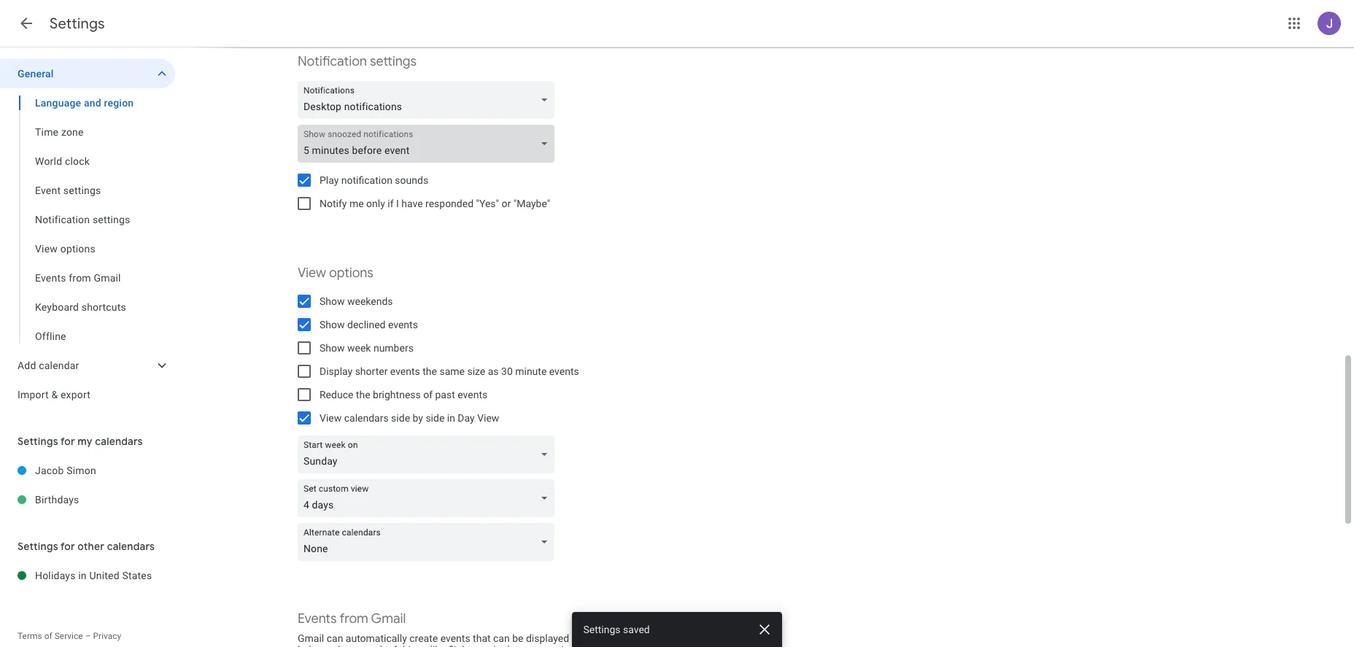 Task type: locate. For each thing, give the bounding box(es) containing it.
1 vertical spatial in
[[78, 570, 87, 581]]

birthdays tree item
[[0, 485, 175, 514]]

view up show weekends
[[298, 265, 326, 282]]

settings for other calendars
[[18, 540, 155, 553]]

1 horizontal spatial from
[[340, 611, 368, 627]]

other up holidays in united states
[[78, 540, 104, 553]]

2 vertical spatial settings
[[93, 214, 130, 225]]

world clock
[[35, 155, 90, 167]]

1 horizontal spatial and
[[479, 644, 496, 647]]

calendars up the states
[[107, 540, 155, 553]]

for for other
[[61, 540, 75, 553]]

for left my
[[61, 435, 75, 448]]

0 vertical spatial the
[[423, 366, 437, 377]]

my
[[78, 435, 92, 448]]

1 vertical spatial settings
[[63, 185, 101, 196]]

0 vertical spatial of
[[423, 389, 433, 401]]

calendar
[[39, 360, 79, 371]]

0 vertical spatial calendars
[[344, 412, 389, 424]]

calendars for settings for other calendars
[[107, 540, 155, 553]]

for
[[61, 435, 75, 448], [61, 540, 75, 553]]

1 vertical spatial of
[[44, 631, 52, 641]]

of right terms
[[44, 631, 52, 641]]

gmail left the keep
[[298, 633, 324, 644]]

view options
[[35, 243, 95, 255], [298, 265, 373, 282]]

events up the keyboard
[[35, 272, 66, 284]]

i
[[396, 198, 399, 209]]

gmail up shortcuts
[[94, 272, 121, 284]]

1 horizontal spatial side
[[426, 412, 445, 424]]

0 horizontal spatial can
[[327, 633, 343, 644]]

the
[[423, 366, 437, 377], [356, 389, 370, 401]]

side left by in the left of the page
[[391, 412, 410, 424]]

from inside events from gmail gmail can automatically create events that can be displayed on your calendar. these events will help you keep track of things like flights and other reservations.
[[340, 611, 368, 627]]

1 vertical spatial notification
[[35, 214, 90, 225]]

privacy link
[[93, 631, 121, 641]]

events up reduce the brightness of past events
[[390, 366, 420, 377]]

terms
[[18, 631, 42, 641]]

of right track
[[388, 644, 397, 647]]

0 horizontal spatial gmail
[[94, 272, 121, 284]]

notify me only if i have responded "yes" or "maybe"
[[320, 198, 550, 209]]

show declined events
[[320, 319, 418, 331]]

show week numbers
[[320, 342, 414, 354]]

0 horizontal spatial in
[[78, 570, 87, 581]]

simon
[[67, 465, 96, 476]]

1 vertical spatial gmail
[[371, 611, 406, 627]]

1 vertical spatial notification settings
[[35, 214, 130, 225]]

options up show weekends
[[329, 265, 373, 282]]

tree
[[0, 59, 175, 409]]

from up the keep
[[340, 611, 368, 627]]

settings
[[50, 15, 105, 33], [18, 435, 58, 448], [18, 540, 58, 553], [584, 624, 621, 635]]

calendars right my
[[95, 435, 143, 448]]

offline
[[35, 331, 66, 342]]

0 horizontal spatial notification
[[35, 214, 90, 225]]

0 vertical spatial view options
[[35, 243, 95, 255]]

past
[[435, 389, 455, 401]]

show
[[320, 295, 345, 307], [320, 319, 345, 331], [320, 342, 345, 354]]

0 vertical spatial other
[[78, 540, 104, 553]]

gmail
[[94, 272, 121, 284], [371, 611, 406, 627], [298, 633, 324, 644]]

0 vertical spatial options
[[60, 243, 95, 255]]

in inside tree item
[[78, 570, 87, 581]]

group
[[0, 88, 175, 351]]

calendars for settings for my calendars
[[95, 435, 143, 448]]

can left be
[[493, 633, 510, 644]]

1 for from the top
[[61, 435, 75, 448]]

view options up events from gmail
[[35, 243, 95, 255]]

keep
[[338, 644, 360, 647]]

of left past
[[423, 389, 433, 401]]

the down shorter
[[356, 389, 370, 401]]

1 vertical spatial calendars
[[95, 435, 143, 448]]

0 vertical spatial events
[[35, 272, 66, 284]]

jacob
[[35, 465, 64, 476]]

2 can from the left
[[493, 633, 510, 644]]

and right flights
[[479, 644, 496, 647]]

events left that
[[440, 633, 470, 644]]

show left weekends
[[320, 295, 345, 307]]

side
[[391, 412, 410, 424], [426, 412, 445, 424]]

2 vertical spatial gmail
[[298, 633, 324, 644]]

settings right on
[[584, 624, 621, 635]]

from up keyboard shortcuts
[[69, 272, 91, 284]]

1 horizontal spatial of
[[388, 644, 397, 647]]

1 vertical spatial from
[[340, 611, 368, 627]]

0 horizontal spatial the
[[356, 389, 370, 401]]

notification inside group
[[35, 214, 90, 225]]

3 show from the top
[[320, 342, 345, 354]]

can right help
[[327, 633, 343, 644]]

your
[[586, 633, 605, 644]]

1 horizontal spatial events
[[298, 611, 337, 627]]

1 vertical spatial events
[[298, 611, 337, 627]]

show for show declined events
[[320, 319, 345, 331]]

events inside events from gmail gmail can automatically create events that can be displayed on your calendar. these events will help you keep track of things like flights and other reservations.
[[298, 611, 337, 627]]

0 horizontal spatial from
[[69, 272, 91, 284]]

0 vertical spatial from
[[69, 272, 91, 284]]

from
[[69, 272, 91, 284], [340, 611, 368, 627]]

group containing language and region
[[0, 88, 175, 351]]

in left day
[[447, 412, 455, 424]]

like
[[430, 644, 446, 647]]

1 vertical spatial show
[[320, 319, 345, 331]]

2 horizontal spatial gmail
[[371, 611, 406, 627]]

options up events from gmail
[[60, 243, 95, 255]]

0 horizontal spatial view options
[[35, 243, 95, 255]]

options
[[60, 243, 95, 255], [329, 265, 373, 282]]

notify
[[320, 198, 347, 209]]

notification
[[298, 53, 367, 70], [35, 214, 90, 225]]

show weekends
[[320, 295, 393, 307]]

and
[[84, 97, 101, 109], [479, 644, 496, 647]]

show down show weekends
[[320, 319, 345, 331]]

import & export
[[18, 389, 91, 401]]

from inside group
[[69, 272, 91, 284]]

import
[[18, 389, 49, 401]]

2 vertical spatial calendars
[[107, 540, 155, 553]]

time
[[35, 126, 59, 138]]

0 horizontal spatial options
[[60, 243, 95, 255]]

can
[[327, 633, 343, 644], [493, 633, 510, 644]]

jacob simon tree item
[[0, 456, 175, 485]]

2 vertical spatial show
[[320, 342, 345, 354]]

1 horizontal spatial view options
[[298, 265, 373, 282]]

zone
[[61, 126, 84, 138]]

settings up the jacob
[[18, 435, 58, 448]]

saved
[[623, 624, 650, 635]]

and left region
[[84, 97, 101, 109]]

display shorter events the same size as 30 minute events
[[320, 366, 579, 377]]

settings saved
[[584, 624, 650, 635]]

2 side from the left
[[426, 412, 445, 424]]

0 vertical spatial notification settings
[[298, 53, 417, 70]]

side right by in the left of the page
[[426, 412, 445, 424]]

0 vertical spatial notification
[[298, 53, 367, 70]]

calendars
[[344, 412, 389, 424], [95, 435, 143, 448], [107, 540, 155, 553]]

show up display
[[320, 342, 345, 354]]

view options up show weekends
[[298, 265, 373, 282]]

events up help
[[298, 611, 337, 627]]

for up the holidays
[[61, 540, 75, 553]]

that
[[473, 633, 491, 644]]

in left united
[[78, 570, 87, 581]]

0 vertical spatial and
[[84, 97, 101, 109]]

None field
[[298, 81, 560, 119], [298, 125, 560, 163], [298, 436, 560, 474], [298, 479, 560, 517], [298, 523, 560, 561], [298, 81, 560, 119], [298, 125, 560, 163], [298, 436, 560, 474], [298, 479, 560, 517], [298, 523, 560, 561]]

the left same
[[423, 366, 437, 377]]

0 horizontal spatial side
[[391, 412, 410, 424]]

me
[[349, 198, 364, 209]]

notification settings
[[298, 53, 417, 70], [35, 214, 130, 225]]

automatically
[[346, 633, 407, 644]]

if
[[388, 198, 394, 209]]

tree containing general
[[0, 59, 175, 409]]

"yes"
[[476, 198, 499, 209]]

settings for my calendars tree
[[0, 456, 175, 514]]

events for events from gmail
[[35, 272, 66, 284]]

1 horizontal spatial the
[[423, 366, 437, 377]]

1 vertical spatial for
[[61, 540, 75, 553]]

events inside group
[[35, 272, 66, 284]]

1 horizontal spatial options
[[329, 265, 373, 282]]

view
[[35, 243, 58, 255], [298, 265, 326, 282], [320, 412, 342, 424], [477, 412, 499, 424]]

0 vertical spatial gmail
[[94, 272, 121, 284]]

language
[[35, 97, 81, 109]]

minute
[[515, 366, 547, 377]]

notification
[[341, 174, 392, 186]]

flights
[[448, 644, 476, 647]]

view up events from gmail
[[35, 243, 58, 255]]

settings up the holidays
[[18, 540, 58, 553]]

be
[[512, 633, 523, 644]]

0 vertical spatial show
[[320, 295, 345, 307]]

view right day
[[477, 412, 499, 424]]

settings right go back icon
[[50, 15, 105, 33]]

2 show from the top
[[320, 319, 345, 331]]

brightness
[[373, 389, 421, 401]]

export
[[61, 389, 91, 401]]

add calendar
[[18, 360, 79, 371]]

calendars down the reduce at the bottom left of the page
[[344, 412, 389, 424]]

settings for settings for other calendars
[[18, 540, 58, 553]]

other right that
[[498, 644, 522, 647]]

1 vertical spatial other
[[498, 644, 522, 647]]

2 vertical spatial of
[[388, 644, 397, 647]]

1 show from the top
[[320, 295, 345, 307]]

of inside events from gmail gmail can automatically create events that can be displayed on your calendar. these events will help you keep track of things like flights and other reservations.
[[388, 644, 397, 647]]

region
[[104, 97, 134, 109]]

0 vertical spatial in
[[447, 412, 455, 424]]

1 horizontal spatial other
[[498, 644, 522, 647]]

1 horizontal spatial can
[[493, 633, 510, 644]]

0 horizontal spatial events
[[35, 272, 66, 284]]

from for events from gmail
[[69, 272, 91, 284]]

2 for from the top
[[61, 540, 75, 553]]

0 horizontal spatial notification settings
[[35, 214, 130, 225]]

time zone
[[35, 126, 84, 138]]

go back image
[[18, 15, 35, 32]]

settings
[[370, 53, 417, 70], [63, 185, 101, 196], [93, 214, 130, 225]]

1 vertical spatial and
[[479, 644, 496, 647]]

gmail up automatically on the left bottom of page
[[371, 611, 406, 627]]

0 vertical spatial for
[[61, 435, 75, 448]]

events from gmail
[[35, 272, 121, 284]]

other inside events from gmail gmail can automatically create events that can be displayed on your calendar. these events will help you keep track of things like flights and other reservations.
[[498, 644, 522, 647]]

events right minute
[[549, 366, 579, 377]]

shorter
[[355, 366, 388, 377]]

event settings
[[35, 185, 101, 196]]

events
[[388, 319, 418, 331], [390, 366, 420, 377], [549, 366, 579, 377], [458, 389, 488, 401], [440, 633, 470, 644], [682, 633, 712, 644]]



Task type: vqa. For each thing, say whether or not it's contained in the screenshot.
the bottom calendars
yes



Task type: describe. For each thing, give the bounding box(es) containing it.
gmail for events from gmail gmail can automatically create events that can be displayed on your calendar. these events will help you keep track of things like flights and other reservations.
[[371, 611, 406, 627]]

settings for settings
[[50, 15, 105, 33]]

30
[[501, 366, 513, 377]]

1 can from the left
[[327, 633, 343, 644]]

options inside tree
[[60, 243, 95, 255]]

birthdays
[[35, 494, 79, 506]]

events left "will"
[[682, 633, 712, 644]]

play notification sounds
[[320, 174, 428, 186]]

world
[[35, 155, 62, 167]]

settings for settings saved
[[584, 624, 621, 635]]

1 vertical spatial the
[[356, 389, 370, 401]]

service
[[54, 631, 83, 641]]

track
[[362, 644, 385, 647]]

on
[[572, 633, 583, 644]]

view calendars side by side in day view
[[320, 412, 499, 424]]

events for events from gmail gmail can automatically create events that can be displayed on your calendar. these events will help you keep track of things like flights and other reservations.
[[298, 611, 337, 627]]

calendar.
[[608, 633, 649, 644]]

birthdays link
[[35, 485, 175, 514]]

things
[[399, 644, 428, 647]]

shortcuts
[[82, 301, 126, 313]]

language and region
[[35, 97, 134, 109]]

same
[[440, 366, 465, 377]]

by
[[413, 412, 423, 424]]

holidays
[[35, 570, 76, 581]]

show for show weekends
[[320, 295, 345, 307]]

1 horizontal spatial in
[[447, 412, 455, 424]]

states
[[122, 570, 152, 581]]

responded
[[425, 198, 474, 209]]

events down size
[[458, 389, 488, 401]]

size
[[467, 366, 485, 377]]

reservations.
[[524, 644, 583, 647]]

declined
[[347, 319, 386, 331]]

1 vertical spatial view options
[[298, 265, 373, 282]]

weekends
[[347, 295, 393, 307]]

and inside events from gmail gmail can automatically create events that can be displayed on your calendar. these events will help you keep track of things like flights and other reservations.
[[479, 644, 496, 647]]

settings heading
[[50, 15, 105, 33]]

terms of service – privacy
[[18, 631, 121, 641]]

create
[[409, 633, 438, 644]]

terms of service link
[[18, 631, 83, 641]]

holidays in united states tree item
[[0, 561, 175, 590]]

show for show week numbers
[[320, 342, 345, 354]]

view down the reduce at the bottom left of the page
[[320, 412, 342, 424]]

0 horizontal spatial other
[[78, 540, 104, 553]]

as
[[488, 366, 499, 377]]

from for events from gmail gmail can automatically create events that can be displayed on your calendar. these events will help you keep track of things like flights and other reservations.
[[340, 611, 368, 627]]

–
[[85, 631, 91, 641]]

1 horizontal spatial gmail
[[298, 633, 324, 644]]

have
[[401, 198, 423, 209]]

play
[[320, 174, 339, 186]]

reduce
[[320, 389, 353, 401]]

general
[[18, 68, 54, 80]]

only
[[366, 198, 385, 209]]

2 horizontal spatial of
[[423, 389, 433, 401]]

for for my
[[61, 435, 75, 448]]

keyboard shortcuts
[[35, 301, 126, 313]]

you
[[319, 644, 336, 647]]

general tree item
[[0, 59, 175, 88]]

event
[[35, 185, 61, 196]]

numbers
[[373, 342, 414, 354]]

sounds
[[395, 174, 428, 186]]

clock
[[65, 155, 90, 167]]

privacy
[[93, 631, 121, 641]]

week
[[347, 342, 371, 354]]

0 vertical spatial settings
[[370, 53, 417, 70]]

notification settings inside group
[[35, 214, 130, 225]]

1 vertical spatial options
[[329, 265, 373, 282]]

or
[[502, 198, 511, 209]]

help
[[298, 644, 317, 647]]

settings for settings for my calendars
[[18, 435, 58, 448]]

keyboard
[[35, 301, 79, 313]]

gmail for events from gmail
[[94, 272, 121, 284]]

jacob simon
[[35, 465, 96, 476]]

0 horizontal spatial of
[[44, 631, 52, 641]]

view inside tree
[[35, 243, 58, 255]]

display
[[320, 366, 353, 377]]

"maybe"
[[513, 198, 550, 209]]

1 horizontal spatial notification
[[298, 53, 367, 70]]

these
[[651, 633, 679, 644]]

day
[[458, 412, 475, 424]]

holidays in united states link
[[35, 561, 175, 590]]

settings for my calendars
[[18, 435, 143, 448]]

&
[[51, 389, 58, 401]]

reduce the brightness of past events
[[320, 389, 488, 401]]

1 side from the left
[[391, 412, 410, 424]]

events up numbers
[[388, 319, 418, 331]]

will
[[714, 633, 729, 644]]

holidays in united states
[[35, 570, 152, 581]]

0 horizontal spatial and
[[84, 97, 101, 109]]

events from gmail gmail can automatically create events that can be displayed on your calendar. these events will help you keep track of things like flights and other reservations.
[[298, 611, 729, 647]]

displayed
[[526, 633, 569, 644]]

united
[[89, 570, 119, 581]]

1 horizontal spatial notification settings
[[298, 53, 417, 70]]

add
[[18, 360, 36, 371]]



